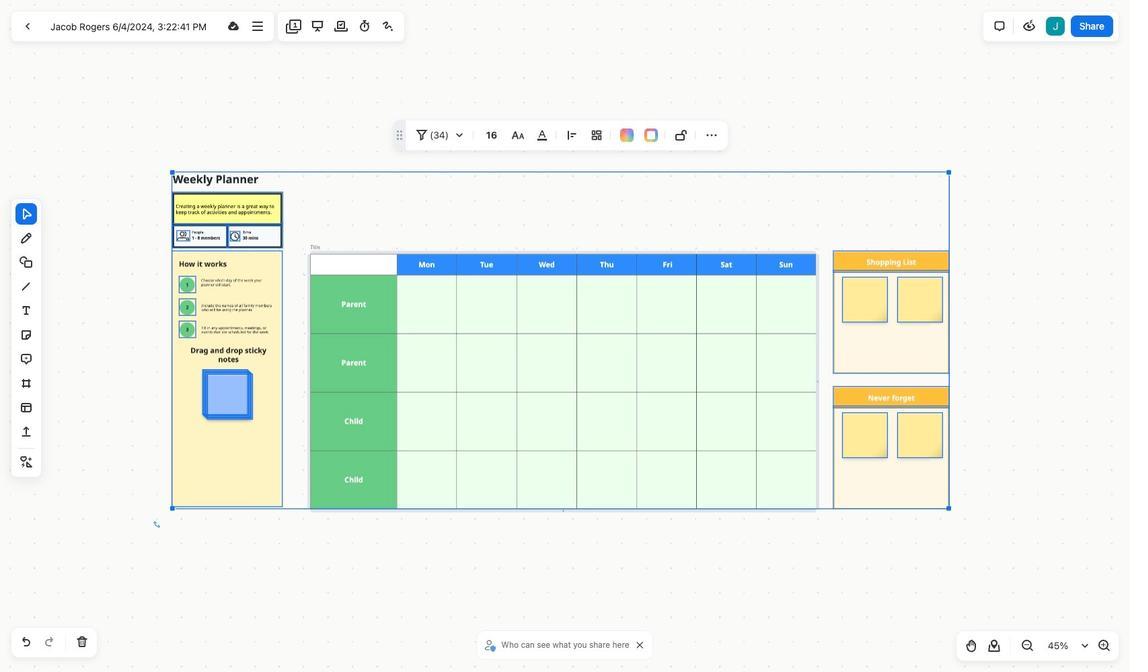 Task type: vqa. For each thing, say whether or not it's contained in the screenshot.
Zoom in icon
yes



Task type: locate. For each thing, give the bounding box(es) containing it.
dashboard image
[[20, 18, 36, 34]]

timer image
[[357, 18, 373, 34]]

zoom out image
[[1020, 638, 1036, 654]]

clear page image
[[74, 635, 90, 651]]

fill menu item
[[620, 129, 634, 142]]

comment panel image
[[992, 18, 1008, 34]]

menu item
[[671, 125, 693, 146]]

undo image
[[18, 635, 34, 651]]



Task type: describe. For each thing, give the bounding box(es) containing it.
Document name text field
[[41, 15, 221, 37]]

close image
[[637, 642, 644, 649]]

presentation image
[[309, 18, 326, 34]]

pages image
[[286, 18, 302, 34]]

laser image
[[380, 18, 397, 34]]

jacob rogers list item
[[1045, 15, 1067, 37]]

format styles image
[[510, 127, 526, 143]]

vote3634634 image
[[333, 18, 349, 34]]

zoom in image
[[1096, 638, 1113, 654]]

more options image
[[249, 18, 266, 34]]



